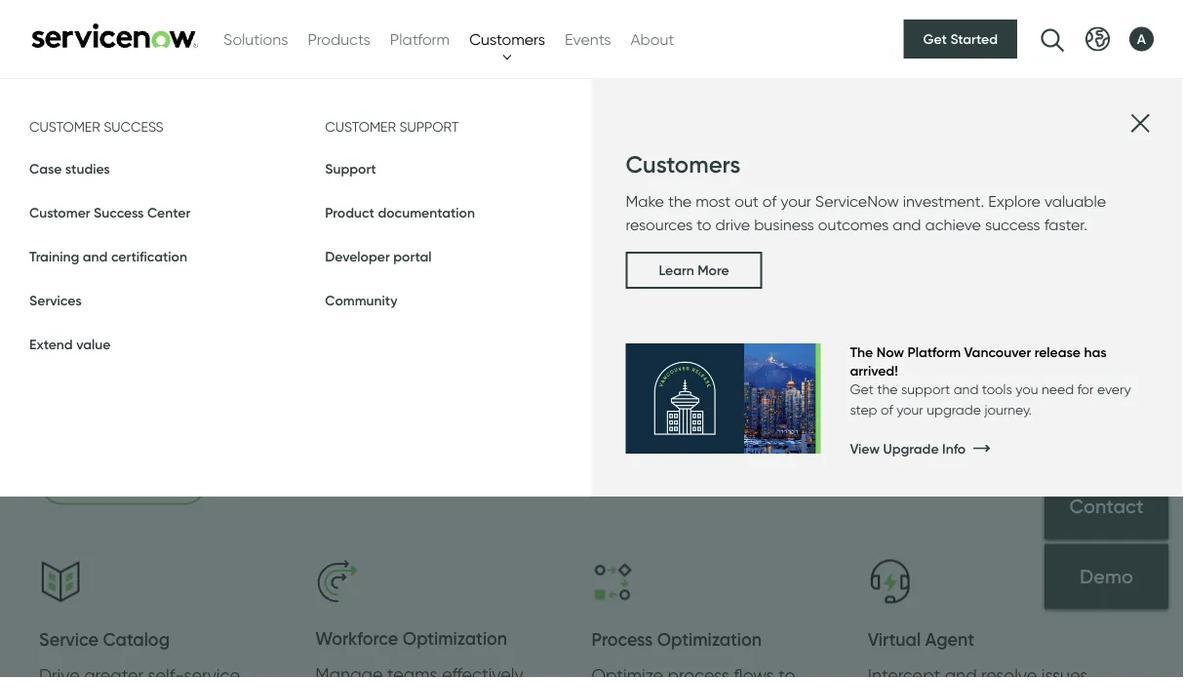 Task type: vqa. For each thing, say whether or not it's contained in the screenshot.
every
yes



Task type: locate. For each thing, give the bounding box(es) containing it.
the for the now platform, purpose-built with customer service capabilities, brings together everything you need to drive seamless service experiences. this curated list is recommended as part of your customized solution.
[[39, 341, 69, 363]]

0 vertical spatial to
[[697, 215, 712, 234]]

products left platform link
[[421, 24, 484, 43]]

part
[[185, 401, 220, 423]]

of inside the now platform, purpose-built with customer service capabilities, brings together everything you need to drive seamless service experiences. this curated list is recommended as part of your customized solution.
[[224, 401, 240, 423]]

business
[[754, 215, 815, 234]]

1 vertical spatial service
[[349, 371, 405, 393]]

get left started
[[924, 31, 947, 47]]

the down arrived!
[[878, 381, 898, 398]]

customers link
[[613, 0, 689, 68]]

to inside the now platform, purpose-built with customer service capabilities, brings together everything you need to drive seamless service experiences. this curated list is recommended as part of your customized solution.
[[207, 371, 224, 393]]

this
[[515, 371, 546, 393]]

platform inside the now platform vancouver release has arrived! get the support and tools you need for every step of your upgrade journey.
[[908, 344, 961, 361]]

drive down out
[[716, 215, 751, 234]]

support up documentation
[[400, 118, 459, 135]]

you inside the now platform vancouver release has arrived! get the support and tools you need for every step of your upgrade journey.
[[1016, 381, 1039, 398]]

your down the seamless at the bottom left
[[244, 401, 279, 423]]

servicenow?
[[88, 180, 221, 204]]

2 horizontal spatial the
[[878, 381, 898, 398]]

2 vertical spatial and
[[954, 381, 979, 398]]

drive
[[716, 215, 751, 234], [228, 371, 267, 393]]

1 horizontal spatial support
[[902, 381, 951, 398]]

of right power
[[218, 231, 249, 275]]

solutions button
[[223, 27, 288, 51]]

get
[[924, 31, 947, 47], [850, 381, 874, 398]]

the left value
[[39, 341, 69, 363]]

the up arrived!
[[850, 344, 874, 361]]

of
[[763, 191, 777, 210], [218, 231, 249, 275], [224, 401, 240, 423], [881, 402, 894, 418]]

1 horizontal spatial drive
[[716, 215, 751, 234]]

0 vertical spatial the
[[668, 191, 692, 210]]

and
[[893, 215, 922, 234], [83, 248, 108, 264], [954, 381, 979, 398]]

service up experiences.
[[420, 341, 476, 363]]

support
[[400, 118, 459, 135], [902, 381, 951, 398]]

1 horizontal spatial products
[[421, 24, 484, 43]]

now up arrived!
[[877, 344, 905, 361]]

process optimization icon image
[[592, 560, 636, 604]]

developer portal
[[325, 248, 432, 264]]

extend value
[[29, 336, 111, 352]]

1 vertical spatial support
[[902, 381, 951, 398]]

now inside the power of the now platform
[[39, 273, 110, 316]]

0 horizontal spatial need
[[161, 371, 203, 393]]

to
[[697, 215, 712, 234], [207, 371, 224, 393]]

customer up the training in the top of the page
[[29, 204, 90, 221]]

product documentation link
[[325, 204, 475, 221]]

customers right events at the top
[[613, 24, 689, 43]]

0 horizontal spatial your
[[244, 401, 279, 423]]

customer experience
[[39, 22, 251, 49]]

1 vertical spatial to
[[207, 371, 224, 393]]

1 horizontal spatial you
[[1016, 381, 1039, 398]]

customer up "customer success"
[[39, 22, 135, 49]]

0 horizontal spatial you
[[128, 371, 157, 393]]

developer
[[325, 248, 390, 264]]

curated
[[550, 371, 613, 393]]

learn more link
[[626, 252, 763, 289]]

solutions left products popup button
[[223, 29, 288, 48]]

0 horizontal spatial and
[[83, 248, 108, 264]]

you inside the now platform, purpose-built with customer service capabilities, brings together everything you need to drive seamless service experiences. this curated list is recommended as part of your customized solution.
[[128, 371, 157, 393]]

upgrade
[[884, 440, 939, 457]]

to down purpose-
[[207, 371, 224, 393]]

platform up upgrade
[[908, 344, 961, 361]]

community link
[[325, 292, 398, 308]]

drive inside the now platform, purpose-built with customer service capabilities, brings together everything you need to drive seamless service experiences. this curated list is recommended as part of your customized solution.
[[228, 371, 267, 393]]

now inside the now platform vancouver release has arrived! get the support and tools you need for every step of your upgrade journey.
[[877, 344, 905, 361]]

your up business
[[781, 191, 812, 210]]

the up resources
[[668, 191, 692, 210]]

success down the explore
[[986, 215, 1041, 234]]

0 horizontal spatial get
[[850, 381, 874, 398]]

workforce optimization link
[[315, 560, 582, 678]]

now for the now platform, purpose-built with customer service capabilities, brings together everything you need to drive seamless service experiences. this curated list is recommended as part of your customized solution.
[[73, 341, 109, 363]]

you up journey.
[[1016, 381, 1039, 398]]

products
[[421, 24, 484, 43], [308, 29, 371, 48]]

catalog
[[103, 629, 170, 651]]

drive down purpose-
[[228, 371, 267, 393]]

need up as
[[161, 371, 203, 393]]

power
[[107, 231, 209, 275]]

the inside the now platform vancouver release has arrived! get the support and tools you need for every step of your upgrade journey.
[[850, 344, 874, 361]]

the up services link
[[39, 231, 99, 275]]

get inside the now platform vancouver release has arrived! get the support and tools you need for every step of your upgrade journey.
[[850, 381, 874, 398]]

product documentation
[[325, 204, 475, 221]]

of inside make the most out of your servicenow investment. explore valuable resources to drive business outcomes and achieve success faster.
[[763, 191, 777, 210]]

0 horizontal spatial optimization
[[403, 628, 508, 650]]

of right part
[[224, 401, 240, 423]]

and down investment.
[[893, 215, 922, 234]]

0 horizontal spatial the
[[258, 231, 312, 275]]

the inside the now platform, purpose-built with customer service capabilities, brings together everything you need to drive seamless service experiences. this curated list is recommended as part of your customized solution.
[[39, 341, 69, 363]]

0 vertical spatial drive
[[716, 215, 751, 234]]

solutions for solutions popup button
[[223, 29, 288, 48]]

virtual agent link
[[868, 560, 1135, 678]]

customers
[[613, 24, 689, 43], [470, 29, 546, 48], [626, 150, 741, 179]]

0 horizontal spatial success
[[104, 118, 164, 135]]

need inside the now platform, purpose-built with customer service capabilities, brings together everything you need to drive seamless service experiences. this curated list is recommended as part of your customized solution.
[[161, 371, 203, 393]]

events button
[[565, 27, 611, 51]]

now for the now platform vancouver release has arrived! get the support and tools you need for every step of your upgrade journey.
[[877, 344, 905, 361]]

1 horizontal spatial solutions
[[321, 24, 386, 43]]

community
[[325, 292, 398, 308]]

your inside the now platform, purpose-built with customer service capabilities, brings together everything you need to drive seamless service experiences. this curated list is recommended as part of your customized solution.
[[244, 401, 279, 423]]

products for products link
[[421, 24, 484, 43]]

why
[[39, 180, 84, 204]]

developer portal link
[[325, 248, 432, 264]]

the inside the power of the now platform
[[39, 231, 99, 275]]

outcomes
[[818, 215, 889, 234]]

products for products popup button
[[308, 29, 371, 48]]

success up studies
[[104, 118, 164, 135]]

1 vertical spatial get
[[850, 381, 874, 398]]

and right the training in the top of the page
[[83, 248, 108, 264]]

out
[[735, 191, 759, 210]]

1 horizontal spatial get
[[924, 31, 947, 47]]

make
[[626, 191, 664, 210]]

1 horizontal spatial success
[[986, 215, 1041, 234]]

extend
[[29, 336, 73, 352]]

0 horizontal spatial drive
[[228, 371, 267, 393]]

products link
[[421, 0, 484, 73]]

solutions
[[321, 24, 386, 43], [223, 29, 288, 48]]

1 horizontal spatial to
[[697, 215, 712, 234]]

the for the now platform vancouver release has arrived! get the support and tools you need for every step of your upgrade journey.
[[850, 344, 874, 361]]

service down customer
[[349, 371, 405, 393]]

and up upgrade
[[954, 381, 979, 398]]

training
[[29, 248, 79, 264]]

product
[[325, 204, 375, 221]]

0 horizontal spatial to
[[207, 371, 224, 393]]

contact sales link
[[992, 11, 1145, 59]]

1 vertical spatial drive
[[228, 371, 267, 393]]

you down platform,
[[128, 371, 157, 393]]

service catalog link
[[39, 560, 306, 678]]

arrived!
[[850, 362, 898, 379]]

optimization
[[403, 628, 508, 650], [657, 629, 762, 651]]

about button
[[631, 27, 675, 51]]

the for the power of the now platform
[[39, 231, 99, 275]]

get up step
[[850, 381, 874, 398]]

faster.
[[1045, 215, 1088, 234]]

virtual agent icon image
[[868, 560, 912, 604]]

now down the training in the top of the page
[[39, 273, 110, 316]]

now up everything
[[73, 341, 109, 363]]

success inside make the most out of your servicenow investment. explore valuable resources to drive business outcomes and achieve success faster.
[[986, 215, 1041, 234]]

your inside the now platform vancouver release has arrived! get the support and tools you need for every step of your upgrade journey.
[[897, 402, 924, 418]]

need left for
[[1042, 381, 1074, 398]]

to down most
[[697, 215, 712, 234]]

solutions left platform dropdown button
[[321, 24, 386, 43]]

0 horizontal spatial solutions
[[223, 29, 288, 48]]

customers left events at the top
[[470, 29, 546, 48]]

solution.
[[379, 401, 446, 423]]

1 horizontal spatial your
[[781, 191, 812, 210]]

your up upgrade
[[897, 402, 924, 418]]

support up upgrade
[[902, 381, 951, 398]]

the left developer
[[258, 231, 312, 275]]

step
[[850, 402, 878, 418]]

2 vertical spatial the
[[878, 381, 898, 398]]

1 vertical spatial the
[[258, 231, 312, 275]]

0 vertical spatial and
[[893, 215, 922, 234]]

customer success
[[29, 118, 164, 135]]

of right step
[[881, 402, 894, 418]]

products left platform dropdown button
[[308, 29, 371, 48]]

1 vertical spatial success
[[986, 215, 1041, 234]]

as
[[161, 401, 181, 423]]

most
[[696, 191, 731, 210]]

1 horizontal spatial and
[[893, 215, 922, 234]]

2 horizontal spatial your
[[897, 402, 924, 418]]

you for everything
[[128, 371, 157, 393]]

1 horizontal spatial the
[[668, 191, 692, 210]]

0 vertical spatial service
[[420, 341, 476, 363]]

now inside the now platform, purpose-built with customer service capabilities, brings together everything you need to drive seamless service experiences. this curated list is recommended as part of your customized solution.
[[73, 341, 109, 363]]

1 vertical spatial and
[[83, 248, 108, 264]]

center
[[147, 204, 190, 221]]

customer up support
[[325, 118, 396, 135]]

get started link
[[904, 20, 1018, 59]]

view upgrade info
[[850, 440, 966, 457]]

why servicenow?
[[39, 180, 221, 204]]

0 horizontal spatial products
[[308, 29, 371, 48]]

learn more
[[659, 262, 730, 279]]

platform down 'certification'
[[119, 273, 257, 316]]

service
[[420, 341, 476, 363], [349, 371, 405, 393]]

1 horizontal spatial optimization
[[657, 629, 762, 651]]

0 vertical spatial get
[[924, 31, 947, 47]]

need inside the now platform vancouver release has arrived! get the support and tools you need for every step of your upgrade journey.
[[1042, 381, 1074, 398]]

now
[[39, 273, 110, 316], [73, 341, 109, 363], [877, 344, 905, 361]]

vancouver
[[965, 344, 1032, 361]]

customer for customer support
[[325, 118, 396, 135]]

customer up case studies
[[29, 118, 100, 135]]

valuable
[[1045, 191, 1107, 210]]

of right out
[[763, 191, 777, 210]]

customer
[[342, 341, 416, 363]]

tools
[[982, 381, 1013, 398]]

the inside make the most out of your servicenow investment. explore valuable resources to drive business outcomes and achieve success faster.
[[668, 191, 692, 210]]

0 horizontal spatial support
[[400, 118, 459, 135]]

agent
[[926, 629, 975, 651]]

with
[[304, 341, 337, 363]]

2 horizontal spatial and
[[954, 381, 979, 398]]

service
[[39, 629, 99, 651]]

more
[[698, 262, 730, 279]]

workforce
[[315, 628, 398, 650]]

1 horizontal spatial need
[[1042, 381, 1074, 398]]

success
[[104, 118, 164, 135], [986, 215, 1041, 234]]



Task type: describe. For each thing, give the bounding box(es) containing it.
products button
[[308, 27, 371, 51]]

platform button
[[390, 27, 450, 51]]

learn
[[659, 262, 695, 279]]

events
[[565, 29, 611, 48]]

release
[[1035, 344, 1081, 361]]

and inside make the most out of your servicenow investment. explore valuable resources to drive business outcomes and achieve success faster.
[[893, 215, 922, 234]]

is
[[643, 371, 655, 393]]

certification
[[111, 248, 187, 264]]

the power of the now platform
[[39, 231, 312, 316]]

portal
[[393, 248, 432, 264]]

services
[[29, 292, 82, 308]]

get started
[[924, 31, 998, 47]]

service catalog
[[39, 629, 170, 651]]

of inside the power of the now platform
[[218, 231, 249, 275]]

support link
[[325, 160, 376, 177]]

documentation
[[378, 204, 475, 221]]

value
[[76, 336, 111, 352]]

need for to
[[161, 371, 203, 393]]

case
[[29, 160, 62, 177]]

training and certification
[[29, 248, 187, 264]]

explore
[[989, 191, 1041, 210]]

experiences.
[[409, 371, 510, 393]]

virtual
[[868, 629, 921, 651]]

case studies link
[[29, 160, 110, 177]]

customer for customer success center
[[29, 204, 90, 221]]

the now platform vancouver release has arrived! get the support and tools you need for every step of your upgrade journey.
[[850, 344, 1132, 418]]

solutions for solutions link
[[321, 24, 386, 43]]

the inside the power of the now platform
[[258, 231, 312, 275]]

customer for customer success
[[29, 118, 100, 135]]

case studies
[[29, 160, 110, 177]]

your inside make the most out of your servicenow investment. explore valuable resources to drive business outcomes and achieve success faster.
[[781, 191, 812, 210]]

about
[[631, 29, 675, 48]]

platform right products link
[[519, 24, 579, 43]]

customer success center
[[29, 204, 190, 221]]

extend value link
[[29, 336, 111, 352]]

1 horizontal spatial service
[[420, 341, 476, 363]]

success
[[94, 204, 144, 221]]

process optimization link
[[592, 560, 858, 678]]

list
[[618, 371, 639, 393]]

journey.
[[985, 402, 1032, 418]]

built
[[264, 341, 299, 363]]

process
[[592, 629, 653, 651]]

virtual agent
[[868, 629, 975, 651]]

service catalog icon image
[[39, 560, 83, 604]]

get inside 'link'
[[924, 31, 947, 47]]

brings
[[582, 341, 632, 363]]

process optimization
[[592, 629, 762, 651]]

drive inside make the most out of your servicenow investment. explore valuable resources to drive business outcomes and achieve success faster.
[[716, 215, 751, 234]]

platform,
[[113, 341, 185, 363]]

seamless
[[272, 371, 345, 393]]

need for for
[[1042, 381, 1074, 398]]

customers up most
[[626, 150, 741, 179]]

platform inside the power of the now platform
[[119, 273, 257, 316]]

purpose-
[[189, 341, 264, 363]]

studies
[[65, 160, 110, 177]]

servicenow image
[[29, 23, 200, 48]]

and inside the now platform vancouver release has arrived! get the support and tools you need for every step of your upgrade journey.
[[954, 381, 979, 398]]

optimization for workforce optimization
[[403, 628, 508, 650]]

customers button
[[470, 27, 546, 51]]

the inside the now platform vancouver release has arrived! get the support and tools you need for every step of your upgrade journey.
[[878, 381, 898, 398]]

achieve
[[926, 215, 982, 234]]

support inside the now platform vancouver release has arrived! get the support and tools you need for every step of your upgrade journey.
[[902, 381, 951, 398]]

customers for customers link
[[613, 24, 689, 43]]

started
[[951, 31, 998, 47]]

workforce optimization
[[315, 628, 508, 650]]

0 vertical spatial success
[[104, 118, 164, 135]]

every
[[1098, 381, 1132, 398]]

0 horizontal spatial service
[[349, 371, 405, 393]]

info
[[943, 440, 966, 457]]

contact
[[1017, 26, 1077, 45]]

0 vertical spatial support
[[400, 118, 459, 135]]

you for tools
[[1016, 381, 1039, 398]]

sales
[[1081, 26, 1119, 45]]

servicenow
[[816, 191, 899, 210]]

customers for the customers popup button
[[470, 29, 546, 48]]

upgrade
[[927, 402, 981, 418]]

investment.
[[903, 191, 985, 210]]

view
[[850, 440, 880, 457]]

optimization for process optimization
[[657, 629, 762, 651]]

recommended
[[39, 401, 157, 423]]

contact sales
[[1017, 26, 1119, 45]]

support
[[325, 160, 376, 177]]

services link
[[29, 292, 82, 308]]

to inside make the most out of your servicenow investment. explore valuable resources to drive business outcomes and achieve success faster.
[[697, 215, 712, 234]]

experience
[[141, 22, 251, 49]]

customer for customer experience
[[39, 22, 135, 49]]

view upgrade info link
[[850, 432, 1150, 465]]

customer support
[[325, 118, 459, 135]]

workforce optimization icon image
[[315, 560, 359, 603]]

customer success center link
[[29, 204, 190, 221]]

platform right solutions link
[[390, 29, 450, 48]]

of inside the now platform vancouver release has arrived! get the support and tools you need for every step of your upgrade journey.
[[881, 402, 894, 418]]

platform link
[[519, 0, 579, 68]]



